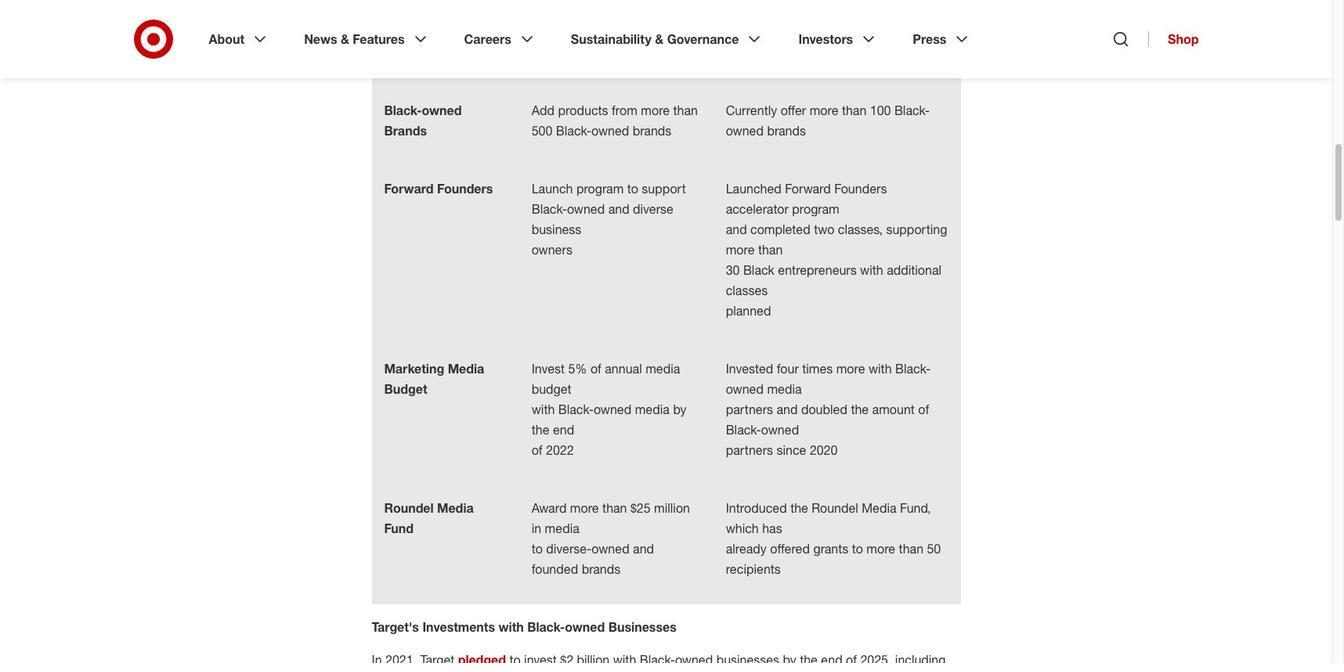 Task type: describe. For each thing, give the bounding box(es) containing it.
end
[[553, 422, 574, 438]]

careers link
[[453, 19, 547, 60]]

classes,
[[838, 222, 883, 237]]

2022
[[546, 443, 574, 458]]

1 founders from the left
[[437, 181, 493, 197]]

& for sustainability
[[655, 31, 664, 47]]

already
[[726, 541, 767, 557]]

and inside launch program to support black-owned and diverse business owners
[[608, 201, 629, 217]]

to inside the introduced the roundel media fund, which has already offered grants to more than 50 recipients
[[852, 541, 863, 557]]

which
[[726, 521, 759, 537]]

than inside in 2021, increased investments by more than 50% compared to 2020
[[758, 24, 783, 40]]

and inside launched forward founders accelerator program and completed two classes, supporting more than 30 black entrepreneurs with additional classes planned
[[726, 222, 747, 237]]

owned inside add products from more than 500 black-owned brands
[[591, 123, 629, 139]]

target's
[[372, 620, 419, 635]]

more inside the introduced the roundel media fund, which has already offered grants to more than 50 recipients
[[867, 541, 895, 557]]

classes
[[726, 283, 768, 298]]

invested
[[726, 361, 773, 377]]

compared
[[726, 45, 783, 60]]

products
[[558, 103, 608, 118]]

investments
[[833, 4, 900, 20]]

than inside the award more than $25 million in media to diverse-owned and founded brands
[[602, 500, 627, 516]]

media right annual
[[645, 361, 680, 377]]

grants
[[813, 541, 848, 557]]

entrepreneurs
[[778, 262, 857, 278]]

currently offer more than 100 black- owned brands
[[726, 103, 930, 139]]

black- down invested
[[726, 422, 761, 438]]

owned inside 'black-owned brands'
[[422, 103, 462, 118]]

more inside invest more than $2 billion with black-owned businesses
[[568, 4, 597, 20]]

shop link
[[1148, 31, 1199, 47]]

sustainability & governance link
[[560, 19, 775, 60]]

award more than $25 million in media to diverse-owned and founded brands
[[532, 500, 690, 577]]

with inside invest 5% of annual media budget with black-owned media by the end of 2022
[[532, 402, 555, 417]]

more inside in 2021, increased investments by more than 50% compared to 2020
[[726, 24, 755, 40]]

black- down founded
[[527, 620, 565, 635]]

add
[[532, 103, 555, 118]]

investors
[[798, 31, 853, 47]]

press link
[[902, 19, 982, 60]]

more inside the award more than $25 million in media to diverse-owned and founded brands
[[570, 500, 599, 516]]

marketing
[[384, 361, 444, 377]]

media down annual
[[635, 402, 670, 417]]

50
[[927, 541, 941, 557]]

launch program to support black-owned and diverse business owners
[[532, 181, 686, 258]]

invest for budget
[[532, 361, 565, 377]]

black- inside invest 5% of annual media budget with black-owned media by the end of 2022
[[558, 402, 594, 417]]

increased
[[774, 4, 829, 20]]

program inside launch program to support black-owned and diverse business owners
[[576, 181, 624, 197]]

founded
[[532, 562, 578, 577]]

invested four times more with black- owned media partners and doubled the amount of black-owned partners since 2020
[[726, 361, 931, 458]]

launched
[[726, 181, 782, 197]]

since
[[777, 443, 806, 458]]

times
[[802, 361, 833, 377]]

about link
[[198, 19, 281, 60]]

& for news
[[341, 31, 349, 47]]

in
[[532, 521, 541, 537]]

shop
[[1168, 31, 1199, 47]]

the for amount
[[851, 402, 869, 417]]

more inside "invested four times more with black- owned media partners and doubled the amount of black-owned partners since 2020"
[[836, 361, 865, 377]]

sustainability
[[571, 31, 651, 47]]

of for partners and doubled the amount of black-owned
[[918, 402, 929, 417]]

black- inside launch program to support black-owned and diverse business owners
[[532, 201, 567, 217]]

recipients
[[726, 562, 781, 577]]

fund
[[384, 521, 414, 537]]

about
[[209, 31, 244, 47]]

investors link
[[788, 19, 889, 60]]

more inside launched forward founders accelerator program and completed two classes, supporting more than 30 black entrepreneurs with additional classes planned
[[726, 242, 755, 258]]

the for end
[[532, 422, 549, 438]]

two
[[814, 222, 834, 237]]

owned inside invest 5% of annual media budget with black-owned media by the end of 2022
[[594, 402, 632, 417]]

media inside the award more than $25 million in media to diverse-owned and founded brands
[[545, 521, 579, 537]]

founders inside launched forward founders accelerator program and completed two classes, supporting more than 30 black entrepreneurs with additional classes planned
[[834, 181, 887, 197]]

program inside launched forward founders accelerator program and completed two classes, supporting more than 30 black entrepreneurs with additional classes planned
[[792, 201, 839, 217]]

introduced the roundel media fund, which has already offered grants to more than 50 recipients
[[726, 500, 941, 577]]

launch
[[532, 181, 573, 197]]

roundel inside roundel media fund
[[384, 500, 434, 516]]

doubled
[[801, 402, 847, 417]]

four
[[777, 361, 799, 377]]

than inside currently offer more than 100 black- owned brands
[[842, 103, 867, 118]]

offer
[[781, 103, 806, 118]]

news & features link
[[293, 19, 441, 60]]

additional
[[887, 262, 942, 278]]

businesses
[[608, 620, 677, 635]]

offered
[[770, 541, 810, 557]]

fund,
[[900, 500, 931, 516]]

target's investments with black-owned businesses
[[372, 620, 677, 635]]

roundel inside the introduced the roundel media fund, which has already offered grants to more than 50 recipients
[[812, 500, 858, 516]]

businesses
[[608, 45, 671, 60]]

planned
[[726, 303, 771, 319]]

in
[[726, 4, 736, 20]]

diverse
[[633, 201, 673, 217]]

to inside in 2021, increased investments by more than 50% compared to 2020
[[787, 45, 798, 60]]

media for marketing media budget
[[448, 361, 484, 377]]

add products from more than 500 black-owned brands
[[532, 103, 698, 139]]

black- inside add products from more than 500 black-owned brands
[[556, 123, 591, 139]]

supporting
[[886, 222, 947, 237]]

diverse-
[[546, 541, 592, 557]]

$2
[[629, 4, 642, 20]]

black
[[743, 262, 774, 278]]

and inside the award more than $25 million in media to diverse-owned and founded brands
[[633, 541, 654, 557]]



Task type: vqa. For each thing, say whether or not it's contained in the screenshot.
intern
no



Task type: locate. For each thing, give the bounding box(es) containing it.
program right launch
[[576, 181, 624, 197]]

1 & from the left
[[341, 31, 349, 47]]

1 horizontal spatial by
[[904, 4, 917, 20]]

0 horizontal spatial program
[[576, 181, 624, 197]]

brands inside currently offer more than 100 black- owned brands
[[767, 123, 806, 139]]

currently
[[726, 103, 777, 118]]

0 vertical spatial by
[[904, 4, 917, 20]]

more right grants
[[867, 541, 895, 557]]

of right 5%
[[591, 361, 601, 377]]

1 vertical spatial of
[[918, 402, 929, 417]]

media inside "invested four times more with black- owned media partners and doubled the amount of black-owned partners since 2020"
[[767, 381, 802, 397]]

more inside currently offer more than 100 black- owned brands
[[810, 103, 838, 118]]

2020 inside "invested four times more with black- owned media partners and doubled the amount of black-owned partners since 2020"
[[810, 443, 838, 458]]

accelerator
[[726, 201, 789, 217]]

program up two on the top right of page
[[792, 201, 839, 217]]

the left amount
[[851, 402, 869, 417]]

news
[[304, 31, 337, 47]]

features
[[353, 31, 405, 47]]

than inside the introduced the roundel media fund, which has already offered grants to more than 50 recipients
[[899, 541, 923, 557]]

with right careers
[[532, 24, 555, 40]]

1 horizontal spatial &
[[655, 31, 664, 47]]

invest more than $2 billion with black-owned businesses
[[532, 4, 678, 60]]

partners down invested
[[726, 402, 773, 417]]

with inside launched forward founders accelerator program and completed two classes, supporting more than 30 black entrepreneurs with additional classes planned
[[860, 262, 883, 278]]

brands
[[384, 123, 427, 139]]

1 horizontal spatial program
[[792, 201, 839, 217]]

black- up brands at left top
[[384, 103, 422, 118]]

careers
[[464, 31, 511, 47]]

2 horizontal spatial brands
[[767, 123, 806, 139]]

more up sustainability
[[568, 4, 597, 20]]

1 vertical spatial 2020
[[810, 443, 838, 458]]

budget
[[384, 381, 427, 397]]

with
[[532, 24, 555, 40], [860, 262, 883, 278], [869, 361, 892, 377], [532, 402, 555, 417], [499, 620, 524, 635]]

2 founders from the left
[[834, 181, 887, 197]]

program
[[576, 181, 624, 197], [792, 201, 839, 217]]

the left end at the left bottom of page
[[532, 422, 549, 438]]

more inside add products from more than 500 black-owned brands
[[641, 103, 670, 118]]

and down $25
[[633, 541, 654, 557]]

the inside the introduced the roundel media fund, which has already offered grants to more than 50 recipients
[[790, 500, 808, 516]]

and down accelerator
[[726, 222, 747, 237]]

&
[[341, 31, 349, 47], [655, 31, 664, 47]]

1 invest from the top
[[532, 4, 565, 20]]

100
[[870, 103, 891, 118]]

1 horizontal spatial the
[[790, 500, 808, 516]]

invest inside invest 5% of annual media budget with black-owned media by the end of 2022
[[532, 361, 565, 377]]

1 horizontal spatial of
[[591, 361, 601, 377]]

2 vertical spatial the
[[790, 500, 808, 516]]

invest
[[532, 4, 565, 20], [532, 361, 565, 377]]

of left 2022
[[532, 443, 542, 458]]

2021,
[[739, 4, 771, 20]]

media down 'four'
[[767, 381, 802, 397]]

owned inside currently offer more than 100 black- owned brands
[[726, 123, 764, 139]]

1 vertical spatial by
[[673, 402, 687, 417]]

black- down "products"
[[556, 123, 591, 139]]

brands down the "offer"
[[767, 123, 806, 139]]

roundel media fund
[[384, 500, 474, 537]]

by inside invest 5% of annual media budget with black-owned media by the end of 2022
[[673, 402, 687, 417]]

news & features
[[304, 31, 405, 47]]

than left the $2
[[601, 4, 625, 20]]

30
[[726, 262, 740, 278]]

than inside launched forward founders accelerator program and completed two classes, supporting more than 30 black entrepreneurs with additional classes planned
[[758, 242, 783, 258]]

more right times at bottom
[[836, 361, 865, 377]]

0 vertical spatial invest
[[532, 4, 565, 20]]

2020 down "50%" on the top right of page
[[801, 45, 829, 60]]

more right the "offer"
[[810, 103, 838, 118]]

0 horizontal spatial founders
[[437, 181, 493, 197]]

0 vertical spatial program
[[576, 181, 624, 197]]

roundel up grants
[[812, 500, 858, 516]]

2 horizontal spatial the
[[851, 402, 869, 417]]

1 vertical spatial program
[[792, 201, 839, 217]]

forward up two on the top right of page
[[785, 181, 831, 197]]

owned inside launch program to support black-owned and diverse business owners
[[567, 201, 605, 217]]

2 horizontal spatial of
[[918, 402, 929, 417]]

completed
[[750, 222, 810, 237]]

in 2021, increased investments by more than 50% compared to 2020
[[726, 4, 917, 60]]

with down classes,
[[860, 262, 883, 278]]

and inside "invested four times more with black- owned media partners and doubled the amount of black-owned partners since 2020"
[[777, 402, 798, 417]]

business
[[532, 222, 581, 237]]

media inside roundel media fund
[[437, 500, 474, 516]]

1 horizontal spatial forward
[[785, 181, 831, 197]]

2 forward from the left
[[785, 181, 831, 197]]

from
[[612, 103, 637, 118]]

press
[[913, 31, 946, 47]]

forward inside launched forward founders accelerator program and completed two classes, supporting more than 30 black entrepreneurs with additional classes planned
[[785, 181, 831, 197]]

2020
[[801, 45, 829, 60], [810, 443, 838, 458]]

of right amount
[[918, 402, 929, 417]]

50%
[[786, 24, 812, 40]]

roundel up fund
[[384, 500, 434, 516]]

marketing media budget
[[384, 361, 484, 397]]

black- inside 'black-owned brands'
[[384, 103, 422, 118]]

owners
[[532, 242, 572, 258]]

1 vertical spatial invest
[[532, 361, 565, 377]]

partners
[[726, 402, 773, 417], [726, 443, 773, 458]]

forward
[[384, 181, 434, 197], [785, 181, 831, 197]]

forward founders
[[384, 181, 493, 197]]

to down "50%" on the top right of page
[[787, 45, 798, 60]]

than
[[601, 4, 625, 20], [758, 24, 783, 40], [673, 103, 698, 118], [842, 103, 867, 118], [758, 242, 783, 258], [602, 500, 627, 516], [899, 541, 923, 557]]

to up diverse
[[627, 181, 638, 197]]

launched forward founders accelerator program and completed two classes, supporting more than 30 black entrepreneurs with additional classes planned
[[726, 181, 947, 319]]

brands down the diverse-
[[582, 562, 620, 577]]

and
[[608, 201, 629, 217], [726, 222, 747, 237], [777, 402, 798, 417], [633, 541, 654, 557]]

owned
[[567, 45, 605, 60], [422, 103, 462, 118], [591, 123, 629, 139], [726, 123, 764, 139], [567, 201, 605, 217], [726, 381, 764, 397], [594, 402, 632, 417], [761, 422, 799, 438], [592, 541, 629, 557], [565, 620, 605, 635]]

to inside the award more than $25 million in media to diverse-owned and founded brands
[[532, 541, 543, 557]]

$25
[[630, 500, 651, 516]]

million
[[654, 500, 690, 516]]

than down completed
[[758, 242, 783, 258]]

1 horizontal spatial founders
[[834, 181, 887, 197]]

billion
[[645, 4, 678, 20]]

& down billion
[[655, 31, 664, 47]]

0 vertical spatial the
[[851, 402, 869, 417]]

more down in
[[726, 24, 755, 40]]

500
[[532, 123, 553, 139]]

2 vertical spatial of
[[532, 443, 542, 458]]

and left doubled
[[777, 402, 798, 417]]

2 roundel from the left
[[812, 500, 858, 516]]

than inside invest more than $2 billion with black-owned businesses
[[601, 4, 625, 20]]

sustainability & governance
[[571, 31, 739, 47]]

and left diverse
[[608, 201, 629, 217]]

founders
[[437, 181, 493, 197], [834, 181, 887, 197]]

media up the diverse-
[[545, 521, 579, 537]]

to down in
[[532, 541, 543, 557]]

than left $25
[[602, 500, 627, 516]]

with right the investments
[[499, 620, 524, 635]]

0 horizontal spatial the
[[532, 422, 549, 438]]

invest for with
[[532, 4, 565, 20]]

media for roundel media fund
[[437, 500, 474, 516]]

owned inside invest more than $2 billion with black-owned businesses
[[567, 45, 605, 60]]

owned inside the award more than $25 million in media to diverse-owned and founded brands
[[592, 541, 629, 557]]

of for with black-owned media by the end
[[532, 443, 542, 458]]

2 partners from the top
[[726, 443, 773, 458]]

media
[[448, 361, 484, 377], [437, 500, 474, 516], [862, 500, 897, 516]]

forward down brands at left top
[[384, 181, 434, 197]]

1 horizontal spatial brands
[[633, 123, 672, 139]]

1 vertical spatial the
[[532, 422, 549, 438]]

than inside add products from more than 500 black-owned brands
[[673, 103, 698, 118]]

to
[[787, 45, 798, 60], [627, 181, 638, 197], [532, 541, 543, 557], [852, 541, 863, 557]]

0 horizontal spatial brands
[[582, 562, 620, 577]]

with down budget
[[532, 402, 555, 417]]

than left '50' at the right bottom of the page
[[899, 541, 923, 557]]

0 horizontal spatial by
[[673, 402, 687, 417]]

1 partners from the top
[[726, 402, 773, 417]]

& right news
[[341, 31, 349, 47]]

with inside "invested four times more with black- owned media partners and doubled the amount of black-owned partners since 2020"
[[869, 361, 892, 377]]

0 horizontal spatial roundel
[[384, 500, 434, 516]]

media
[[645, 361, 680, 377], [767, 381, 802, 397], [635, 402, 670, 417], [545, 521, 579, 537]]

2020 inside in 2021, increased investments by more than 50% compared to 2020
[[801, 45, 829, 60]]

by inside in 2021, increased investments by more than 50% compared to 2020
[[904, 4, 917, 20]]

brands down from
[[633, 123, 672, 139]]

1 horizontal spatial roundel
[[812, 500, 858, 516]]

than down 2021,
[[758, 24, 783, 40]]

has
[[762, 521, 782, 537]]

invest 5% of annual media budget with black-owned media by the end of 2022
[[532, 361, 687, 458]]

black- up end at the left bottom of page
[[558, 402, 594, 417]]

black- inside currently offer more than 100 black- owned brands
[[894, 103, 930, 118]]

award
[[532, 500, 567, 516]]

the up offered
[[790, 500, 808, 516]]

introduced
[[726, 500, 787, 516]]

2 invest from the top
[[532, 361, 565, 377]]

1 vertical spatial partners
[[726, 443, 773, 458]]

budget
[[532, 381, 571, 397]]

1 forward from the left
[[384, 181, 434, 197]]

black- right 100
[[894, 103, 930, 118]]

more right award
[[570, 500, 599, 516]]

media inside marketing media budget
[[448, 361, 484, 377]]

investments
[[422, 620, 495, 635]]

black- down launch
[[532, 201, 567, 217]]

more up 30
[[726, 242, 755, 258]]

0 horizontal spatial of
[[532, 443, 542, 458]]

0 vertical spatial partners
[[726, 402, 773, 417]]

5%
[[568, 361, 587, 377]]

0 horizontal spatial forward
[[384, 181, 434, 197]]

roundel
[[384, 500, 434, 516], [812, 500, 858, 516]]

media inside the introduced the roundel media fund, which has already offered grants to more than 50 recipients
[[862, 500, 897, 516]]

partners left since
[[726, 443, 773, 458]]

the inside invest 5% of annual media budget with black-owned media by the end of 2022
[[532, 422, 549, 438]]

0 vertical spatial of
[[591, 361, 601, 377]]

2 & from the left
[[655, 31, 664, 47]]

0 vertical spatial 2020
[[801, 45, 829, 60]]

black- inside invest more than $2 billion with black-owned businesses
[[532, 45, 567, 60]]

to inside launch program to support black-owned and diverse business owners
[[627, 181, 638, 197]]

black- up add
[[532, 45, 567, 60]]

support
[[642, 181, 686, 197]]

the inside "invested four times more with black- owned media partners and doubled the amount of black-owned partners since 2020"
[[851, 402, 869, 417]]

of
[[591, 361, 601, 377], [918, 402, 929, 417], [532, 443, 542, 458]]

governance
[[667, 31, 739, 47]]

2020 right since
[[810, 443, 838, 458]]

brands
[[633, 123, 672, 139], [767, 123, 806, 139], [582, 562, 620, 577]]

of inside "invested four times more with black- owned media partners and doubled the amount of black-owned partners since 2020"
[[918, 402, 929, 417]]

brands inside add products from more than 500 black-owned brands
[[633, 123, 672, 139]]

to right grants
[[852, 541, 863, 557]]

1 roundel from the left
[[384, 500, 434, 516]]

invest inside invest more than $2 billion with black-owned businesses
[[532, 4, 565, 20]]

than left 100
[[842, 103, 867, 118]]

more right from
[[641, 103, 670, 118]]

amount
[[872, 402, 915, 417]]

than right from
[[673, 103, 698, 118]]

black-owned brands
[[384, 103, 462, 139]]

0 horizontal spatial &
[[341, 31, 349, 47]]

with inside invest more than $2 billion with black-owned businesses
[[532, 24, 555, 40]]

annual
[[605, 361, 642, 377]]

black- up amount
[[895, 361, 931, 377]]

brands inside the award more than $25 million in media to diverse-owned and founded brands
[[582, 562, 620, 577]]

with up amount
[[869, 361, 892, 377]]

black-
[[532, 45, 567, 60], [384, 103, 422, 118], [894, 103, 930, 118], [556, 123, 591, 139], [532, 201, 567, 217], [895, 361, 931, 377], [558, 402, 594, 417], [726, 422, 761, 438], [527, 620, 565, 635]]



